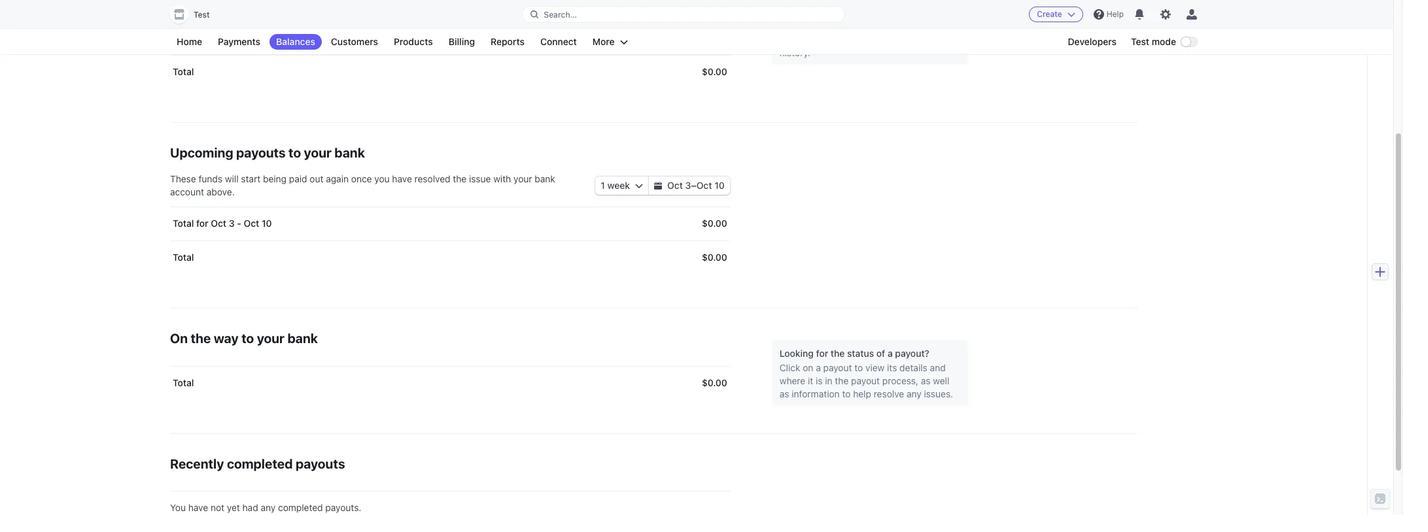 Task type: locate. For each thing, give the bounding box(es) containing it.
0 vertical spatial have
[[392, 173, 412, 185]]

3 total from the top
[[173, 252, 194, 263]]

on for on the way to your bank account
[[173, 19, 185, 30]]

0 vertical spatial grid
[[170, 10, 730, 89]]

total
[[173, 66, 194, 77], [173, 218, 194, 229], [173, 252, 194, 263], [173, 378, 194, 389]]

have right you
[[392, 173, 412, 185]]

1 horizontal spatial and
[[930, 362, 946, 374]]

1 vertical spatial 10
[[262, 218, 272, 229]]

developers
[[1068, 36, 1117, 47]]

1 vertical spatial as
[[780, 389, 789, 400]]

for inside looking for the status of a payout? click on a payout to view its details and where it is in the payout process, as well as information to help resolve any issues.
[[816, 348, 828, 359]]

will
[[225, 173, 239, 185]]

completed up you have not yet had any completed payouts.
[[227, 457, 293, 472]]

any
[[907, 389, 922, 400], [261, 502, 276, 514]]

for right looking
[[816, 348, 828, 359]]

3
[[685, 180, 691, 191], [229, 218, 235, 229]]

10
[[715, 180, 725, 191], [262, 218, 272, 229]]

and up transaction
[[908, 21, 923, 32]]

as left well
[[921, 376, 931, 387]]

and inside balance reconcile your stripe balance and download your categorized transaction history.
[[908, 21, 923, 32]]

completed left payouts. at the left bottom
[[278, 502, 323, 514]]

a up is at the bottom
[[816, 362, 821, 374]]

again
[[326, 173, 349, 185]]

any right had at the left of page
[[261, 502, 276, 514]]

test inside button
[[194, 10, 210, 20]]

1 grid from the top
[[170, 10, 730, 89]]

create
[[1037, 9, 1062, 19]]

1 vertical spatial way
[[214, 331, 239, 346]]

1 vertical spatial on
[[170, 331, 188, 346]]

any inside looking for the status of a payout? click on a payout to view its details and where it is in the payout process, as well as information to help resolve any issues.
[[907, 389, 922, 400]]

svg image left –
[[654, 182, 662, 190]]

more button
[[586, 34, 634, 50]]

on
[[173, 19, 185, 30], [170, 331, 188, 346]]

balance
[[780, 5, 814, 16]]

0 horizontal spatial test
[[194, 10, 210, 20]]

and up well
[[930, 362, 946, 374]]

in
[[825, 376, 833, 387]]

0 horizontal spatial 3
[[229, 218, 235, 229]]

cell
[[698, 31, 727, 50]]

on up it
[[803, 362, 814, 374]]

status
[[847, 348, 874, 359]]

0 vertical spatial for
[[196, 218, 208, 229]]

have
[[392, 173, 412, 185], [188, 502, 208, 514]]

1 vertical spatial for
[[816, 348, 828, 359]]

1 vertical spatial on
[[803, 362, 814, 374]]

1 horizontal spatial account
[[278, 19, 312, 30]]

bank inside row
[[255, 19, 275, 30]]

account up balances
[[278, 19, 312, 30]]

grid
[[170, 10, 730, 89], [170, 207, 730, 275]]

0 vertical spatial test
[[194, 10, 210, 20]]

0 vertical spatial on
[[173, 19, 185, 30]]

connect link
[[534, 34, 584, 50]]

0 horizontal spatial for
[[196, 218, 208, 229]]

1 horizontal spatial 10
[[715, 180, 725, 191]]

1 horizontal spatial have
[[392, 173, 412, 185]]

funds on hold row
[[170, 31, 730, 55]]

payout up in
[[823, 362, 852, 374]]

0 horizontal spatial svg image
[[635, 182, 643, 190]]

4 total from the top
[[173, 378, 194, 389]]

once
[[351, 173, 372, 185]]

the inside row
[[187, 19, 201, 30]]

1 svg image from the left
[[635, 182, 643, 190]]

1 vertical spatial grid
[[170, 207, 730, 275]]

0 horizontal spatial a
[[816, 362, 821, 374]]

of
[[877, 348, 885, 359]]

reconcile
[[780, 21, 821, 32]]

1 horizontal spatial 3
[[685, 180, 691, 191]]

payouts up start
[[236, 145, 286, 160]]

5 row from the top
[[170, 366, 730, 400]]

0 vertical spatial payout
[[823, 362, 852, 374]]

payout
[[823, 362, 852, 374], [851, 376, 880, 387]]

test left mode
[[1131, 36, 1150, 47]]

test for test
[[194, 10, 210, 20]]

account down these
[[170, 186, 204, 198]]

1 vertical spatial 3
[[229, 218, 235, 229]]

help button
[[1089, 4, 1129, 25]]

0 vertical spatial 10
[[715, 180, 725, 191]]

1 horizontal spatial svg image
[[654, 182, 662, 190]]

0 horizontal spatial on
[[201, 37, 212, 48]]

10 right -
[[262, 218, 272, 229]]

1 vertical spatial a
[[816, 362, 821, 374]]

1 vertical spatial account
[[170, 186, 204, 198]]

any down process,
[[907, 389, 922, 400]]

0 vertical spatial way
[[204, 19, 220, 30]]

billing
[[449, 36, 475, 47]]

2 row from the top
[[170, 55, 730, 89]]

way inside row
[[204, 19, 220, 30]]

$0.00 for 1st row from the bottom
[[702, 378, 727, 389]]

bank
[[255, 19, 275, 30], [335, 145, 365, 160], [535, 173, 555, 185], [287, 331, 318, 346]]

upcoming
[[170, 145, 233, 160]]

a right of at the right of page
[[888, 348, 893, 359]]

funds
[[199, 173, 222, 185]]

oct
[[667, 180, 683, 191], [697, 180, 712, 191], [211, 218, 226, 229], [244, 218, 259, 229]]

completed
[[227, 457, 293, 472], [278, 502, 323, 514]]

0 vertical spatial on
[[201, 37, 212, 48]]

well
[[933, 376, 950, 387]]

Search… search field
[[523, 6, 844, 23]]

customers link
[[324, 34, 385, 50]]

total for second row from the bottom
[[173, 252, 194, 263]]

on for on the way to your bank
[[170, 331, 188, 346]]

details
[[900, 362, 928, 374]]

for inside row
[[196, 218, 208, 229]]

row containing on the way to your bank account
[[170, 10, 730, 37]]

paid
[[289, 173, 307, 185]]

2 svg image from the left
[[654, 182, 662, 190]]

2 grid from the top
[[170, 207, 730, 275]]

your inside these funds will start being paid out again once you have resolved the issue with your bank account above.
[[514, 173, 532, 185]]

create button
[[1029, 7, 1083, 22]]

1 horizontal spatial payouts
[[296, 457, 345, 472]]

0 horizontal spatial account
[[170, 186, 204, 198]]

on
[[201, 37, 212, 48], [803, 362, 814, 374]]

have left not
[[188, 502, 208, 514]]

and inside looking for the status of a payout? click on a payout to view its details and where it is in the payout process, as well as information to help resolve any issues.
[[930, 362, 946, 374]]

0 horizontal spatial and
[[908, 21, 923, 32]]

1 vertical spatial and
[[930, 362, 946, 374]]

$0.00
[[703, 19, 727, 30], [702, 66, 727, 77], [702, 218, 727, 229], [702, 252, 727, 263], [702, 378, 727, 389]]

1 vertical spatial payout
[[851, 376, 880, 387]]

payout up help
[[851, 376, 880, 387]]

customers
[[331, 36, 378, 47]]

as down the where
[[780, 389, 789, 400]]

the
[[187, 19, 201, 30], [453, 173, 467, 185], [191, 331, 211, 346], [831, 348, 845, 359], [835, 376, 849, 387]]

above.
[[207, 186, 235, 198]]

3 row from the top
[[170, 207, 730, 241]]

a
[[888, 348, 893, 359], [816, 362, 821, 374]]

way
[[204, 19, 220, 30], [214, 331, 239, 346]]

recently completed payouts
[[170, 457, 345, 472]]

svg image
[[635, 182, 643, 190], [654, 182, 662, 190]]

svg image right week
[[635, 182, 643, 190]]

1 vertical spatial test
[[1131, 36, 1150, 47]]

1 horizontal spatial test
[[1131, 36, 1150, 47]]

connect
[[540, 36, 577, 47]]

balance
[[872, 21, 905, 32]]

for for oct
[[196, 218, 208, 229]]

$0.00 for row containing total for
[[702, 218, 727, 229]]

cell inside funds on hold row
[[698, 31, 727, 50]]

for
[[196, 218, 208, 229], [816, 348, 828, 359]]

as
[[921, 376, 931, 387], [780, 389, 789, 400]]

download
[[780, 34, 821, 45]]

1 row from the top
[[170, 10, 730, 37]]

1 vertical spatial any
[[261, 502, 276, 514]]

0 vertical spatial and
[[908, 21, 923, 32]]

mode
[[1152, 36, 1176, 47]]

1 horizontal spatial a
[[888, 348, 893, 359]]

to
[[223, 19, 231, 30], [289, 145, 301, 160], [242, 331, 254, 346], [855, 362, 863, 374], [842, 389, 851, 400]]

have inside these funds will start being paid out again once you have resolved the issue with your bank account above.
[[392, 173, 412, 185]]

1 vertical spatial payouts
[[296, 457, 345, 472]]

0 horizontal spatial 10
[[262, 218, 272, 229]]

row
[[170, 10, 730, 37], [170, 55, 730, 89], [170, 207, 730, 241], [170, 241, 730, 275], [170, 366, 730, 400]]

upcoming payouts to your bank
[[170, 145, 365, 160]]

0 horizontal spatial payouts
[[236, 145, 286, 160]]

payments link
[[211, 34, 267, 50]]

balances link
[[270, 34, 322, 50]]

3 inside row
[[229, 218, 235, 229]]

1 horizontal spatial on
[[803, 362, 814, 374]]

0 vertical spatial a
[[888, 348, 893, 359]]

funds
[[173, 37, 199, 48]]

the inside these funds will start being paid out again once you have resolved the issue with your bank account above.
[[453, 173, 467, 185]]

information
[[792, 389, 840, 400]]

0 vertical spatial account
[[278, 19, 312, 30]]

1 vertical spatial have
[[188, 502, 208, 514]]

10 inside row
[[262, 218, 272, 229]]

it
[[808, 376, 813, 387]]

on inside funds on hold row
[[201, 37, 212, 48]]

10 right –
[[715, 180, 725, 191]]

payouts.
[[325, 502, 361, 514]]

1 horizontal spatial for
[[816, 348, 828, 359]]

on left 'hold'
[[201, 37, 212, 48]]

1 total from the top
[[173, 66, 194, 77]]

for down above.
[[196, 218, 208, 229]]

week
[[608, 180, 630, 191]]

payouts up payouts. at the left bottom
[[296, 457, 345, 472]]

test
[[194, 10, 210, 20], [1131, 36, 1150, 47]]

being
[[263, 173, 287, 185]]

for for the
[[816, 348, 828, 359]]

0 vertical spatial as
[[921, 376, 931, 387]]

1 horizontal spatial any
[[907, 389, 922, 400]]

payments
[[218, 36, 260, 47]]

test up funds on hold
[[194, 10, 210, 20]]

is
[[816, 376, 823, 387]]

on the way to your bank account
[[173, 19, 312, 30]]

0 vertical spatial any
[[907, 389, 922, 400]]

row containing total for
[[170, 207, 730, 241]]

4 row from the top
[[170, 241, 730, 275]]



Task type: vqa. For each thing, say whether or not it's contained in the screenshot.
for in the Looking for the status of a payout? Click on a payout to view its details and where it is in the payout process, as well as information to help resolve any issues.
yes



Task type: describe. For each thing, give the bounding box(es) containing it.
on the way to your bank
[[170, 331, 318, 346]]

issues.
[[924, 389, 953, 400]]

home
[[177, 36, 202, 47]]

total for oct 3 - oct 10
[[173, 218, 272, 229]]

issue
[[469, 173, 491, 185]]

account inside these funds will start being paid out again once you have resolved the issue with your bank account above.
[[170, 186, 204, 198]]

funds on hold
[[173, 37, 232, 48]]

you
[[374, 173, 390, 185]]

recently
[[170, 457, 224, 472]]

more
[[593, 36, 615, 47]]

$0.00 for second row from the top of the page
[[702, 66, 727, 77]]

grid containing total for
[[170, 207, 730, 275]]

you
[[170, 502, 186, 514]]

process,
[[883, 376, 919, 387]]

click
[[780, 362, 801, 374]]

looking for the status of a payout? click on a payout to view its details and where it is in the payout process, as well as information to help resolve any issues.
[[780, 348, 953, 400]]

reports link
[[484, 34, 531, 50]]

yet
[[227, 502, 240, 514]]

with
[[493, 173, 511, 185]]

total for 1st row from the bottom
[[173, 378, 194, 389]]

reports
[[491, 36, 525, 47]]

-
[[237, 218, 241, 229]]

bank inside these funds will start being paid out again once you have resolved the issue with your bank account above.
[[535, 173, 555, 185]]

0 horizontal spatial have
[[188, 502, 208, 514]]

balances
[[276, 36, 315, 47]]

2 total from the top
[[173, 218, 194, 229]]

balance link
[[780, 5, 960, 18]]

way for on the way to your bank
[[214, 331, 239, 346]]

1 horizontal spatial as
[[921, 376, 931, 387]]

Search… text field
[[523, 6, 844, 23]]

view
[[866, 362, 885, 374]]

out
[[310, 173, 324, 185]]

looking
[[780, 348, 814, 359]]

1
[[601, 180, 605, 191]]

home link
[[170, 34, 209, 50]]

these
[[170, 173, 196, 185]]

not
[[211, 502, 224, 514]]

search…
[[544, 9, 577, 19]]

–
[[691, 180, 697, 191]]

0 horizontal spatial as
[[780, 389, 789, 400]]

on inside looking for the status of a payout? click on a payout to view its details and where it is in the payout process, as well as information to help resolve any issues.
[[803, 362, 814, 374]]

where
[[780, 376, 806, 387]]

its
[[887, 362, 897, 374]]

0 vertical spatial completed
[[227, 457, 293, 472]]

resolved
[[415, 173, 451, 185]]

grid containing on the way to your bank account
[[170, 10, 730, 89]]

history.
[[780, 47, 811, 58]]

way for on the way to your bank account
[[204, 19, 220, 30]]

transaction
[[897, 34, 944, 45]]

$0.00 for second row from the bottom
[[702, 252, 727, 263]]

account inside row
[[278, 19, 312, 30]]

developers link
[[1062, 34, 1123, 50]]

categorized
[[844, 34, 894, 45]]

$0.00 for row containing on the way to your bank account
[[703, 19, 727, 30]]

help
[[1107, 9, 1124, 19]]

balance reconcile your stripe balance and download your categorized transaction history.
[[780, 5, 944, 58]]

stripe
[[844, 21, 870, 32]]

svg image inside the 1 week popup button
[[635, 182, 643, 190]]

1 vertical spatial completed
[[278, 502, 323, 514]]

1 week button
[[596, 177, 648, 195]]

hold
[[214, 37, 232, 48]]

0 horizontal spatial any
[[261, 502, 276, 514]]

test for test mode
[[1131, 36, 1150, 47]]

resolve
[[874, 389, 904, 400]]

0 vertical spatial payouts
[[236, 145, 286, 160]]

1 week
[[601, 180, 630, 191]]

your inside row
[[233, 19, 252, 30]]

test button
[[170, 5, 223, 24]]

payout?
[[895, 348, 930, 359]]

oct 3 – oct 10
[[667, 180, 725, 191]]

products
[[394, 36, 433, 47]]

you have not yet had any completed payouts.
[[170, 502, 361, 514]]

total for second row from the top of the page
[[173, 66, 194, 77]]

had
[[242, 502, 258, 514]]

test mode
[[1131, 36, 1176, 47]]

these funds will start being paid out again once you have resolved the issue with your bank account above.
[[170, 173, 555, 198]]

start
[[241, 173, 261, 185]]

0 vertical spatial 3
[[685, 180, 691, 191]]

help
[[853, 389, 871, 400]]

billing link
[[442, 34, 482, 50]]

products link
[[387, 34, 440, 50]]



